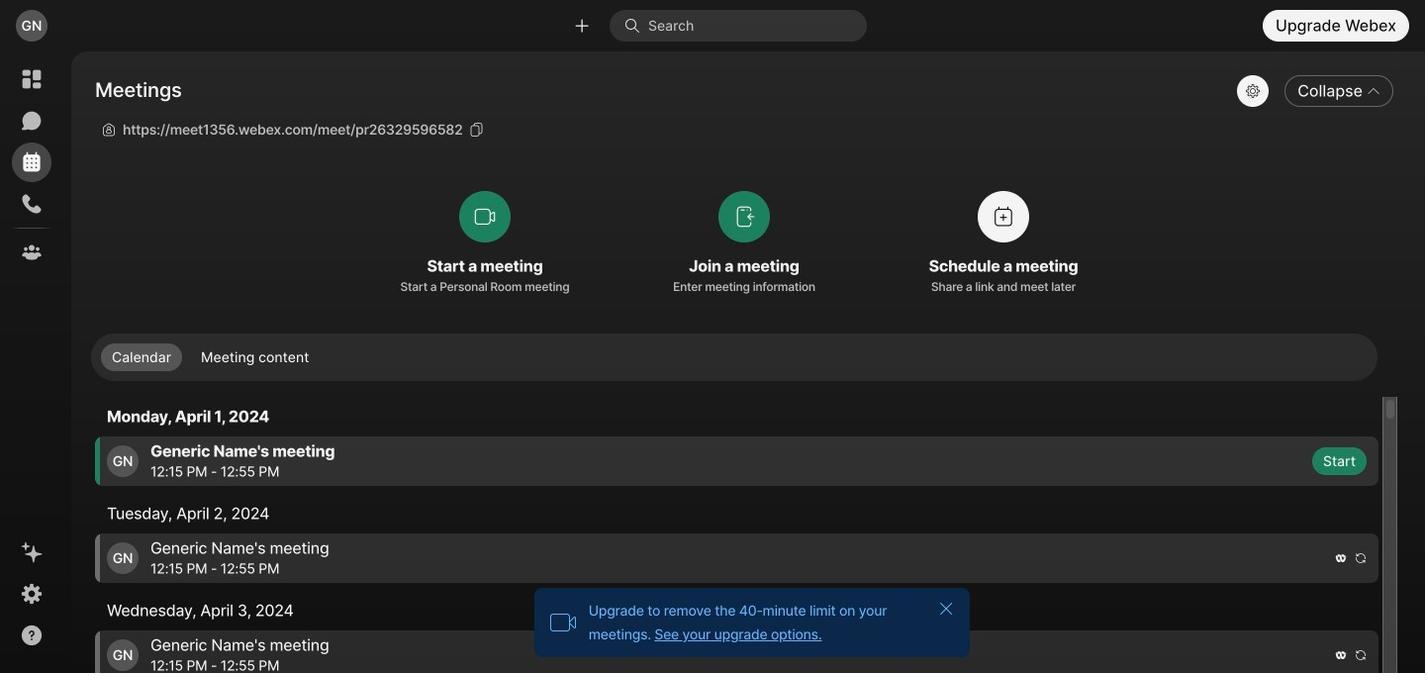 Task type: vqa. For each thing, say whether or not it's contained in the screenshot.
april 2, 2024 12:15 pm to 12:55 pm generic name's meeting recurring meeting,  generic name list item
yes



Task type: describe. For each thing, give the bounding box(es) containing it.
april 3, 2024 12:15 pm to 12:55 pm generic name's meeting recurring meeting,  generic name list item
[[95, 631, 1379, 673]]

april 2, 2024 12:15 pm to 12:55 pm generic name's meeting recurring meeting,  generic name list item
[[95, 534, 1379, 583]]



Task type: locate. For each thing, give the bounding box(es) containing it.
cancel_16 image
[[939, 601, 954, 617]]

webex tab list
[[12, 59, 51, 272]]

navigation
[[0, 51, 63, 673]]

april 1, 2024 12:15 pm to 12:55 pm generic name's meeting recurring meeting,  generic name list item
[[95, 437, 1379, 486]]

camera_28 image
[[550, 609, 577, 637]]



